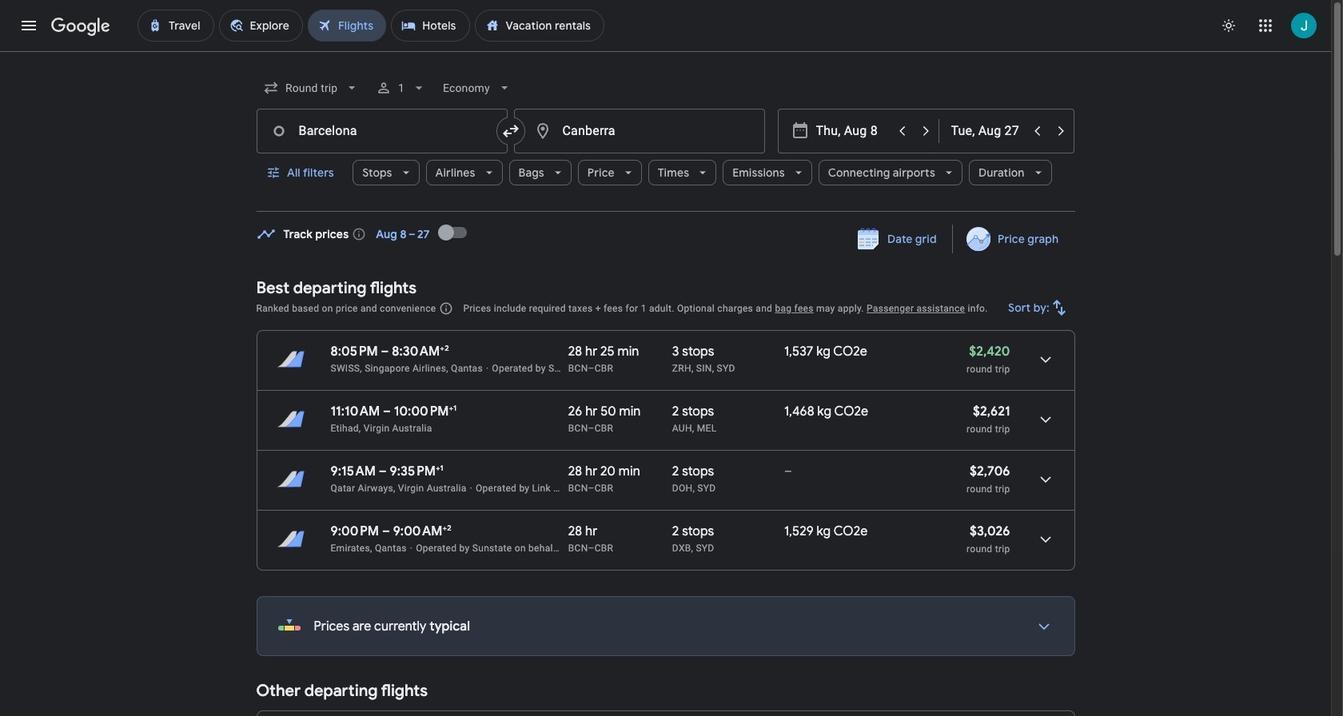 Task type: vqa. For each thing, say whether or not it's contained in the screenshot.
United States button
no



Task type: describe. For each thing, give the bounding box(es) containing it.
Departure time: 11:10 AM. text field
[[331, 404, 380, 420]]

total duration 28 hr 20 min. element
[[569, 464, 673, 482]]

2621 US dollars text field
[[974, 404, 1011, 420]]

leaves josep tarradellas barcelona-el prat airport at 11:10 am on thursday, august 8 and arrives at canberra airport at 10:00 pm on friday, august 9. element
[[331, 403, 457, 420]]

layover (1 of 2) is a 2 hr 25 min layover at zayed international airport in abu dhabi. layover (2 of 2) is a 3 hr 35 min layover at melbourne airport in melbourne. element
[[673, 422, 777, 435]]

Departure time: 9:15 AM. text field
[[331, 464, 376, 480]]

2 stops flight. element for total duration 28 hr 20 min. element
[[673, 464, 715, 482]]

layover (1 of 2) is a 3 hr 40 min layover at hamad international airport in doha. layover (2 of 2) is a 3 hr 25 min layover at sydney airport in sydney. element
[[673, 482, 777, 495]]

 image for arrival time: 9:00 am on  saturday, august 10. text box
[[410, 543, 413, 554]]

Arrival time: 9:35 PM on  Friday, August 9. text field
[[390, 463, 444, 480]]

2706 US dollars text field
[[970, 464, 1011, 480]]

total duration 28 hr 25 min. element
[[569, 344, 673, 362]]

layover (1 of 2) is a 4 hr 45 min layover at dubai international airport in dubai. layover (2 of 2) is a 2 hr layover at sydney airport in sydney. element
[[673, 542, 777, 555]]

leaves josep tarradellas barcelona-el prat airport at 8:05 pm on thursday, august 8 and arrives at canberra airport at 8:30 am on saturday, august 10. element
[[331, 343, 449, 360]]

change appearance image
[[1210, 6, 1249, 45]]

learn more about tracked prices image
[[352, 227, 367, 242]]

3026 US dollars text field
[[970, 524, 1011, 540]]

main menu image
[[19, 16, 38, 35]]

find the best price region
[[256, 214, 1076, 266]]

leaves josep tarradellas barcelona-el prat airport at 9:00 pm on thursday, august 8 and arrives at canberra airport at 9:00 am on saturday, august 10. element
[[331, 523, 452, 540]]

Arrival time: 10:00 PM on  Friday, August 9. text field
[[394, 403, 457, 420]]

Departure time: 9:00 PM. text field
[[331, 524, 379, 540]]

Return text field
[[952, 110, 1025, 153]]

Arrival time: 9:00 AM on  Saturday, August 10. text field
[[393, 523, 452, 540]]



Task type: locate. For each thing, give the bounding box(es) containing it.
 image
[[486, 363, 489, 374], [410, 543, 413, 554]]

2 stops flight. element down layover (1 of 2) is a 3 hr 40 min layover at hamad international airport in doha. layover (2 of 2) is a 3 hr 25 min layover at sydney airport in sydney. element
[[673, 524, 715, 542]]

Arrival time: 8:30 AM on  Saturday, August 10. text field
[[392, 343, 449, 360]]

Where from? text field
[[256, 109, 508, 154]]

Departure text field
[[816, 110, 890, 153]]

2 vertical spatial 2 stops flight. element
[[673, 524, 715, 542]]

2 stops flight. element down layover (1 of 2) is a 2 hr 25 min layover at zayed international airport in abu dhabi. layover (2 of 2) is a 3 hr 35 min layover at melbourne airport in melbourne. element
[[673, 464, 715, 482]]

0 horizontal spatial  image
[[410, 543, 413, 554]]

2 stops flight. element for total duration 26 hr 50 min. element
[[673, 404, 715, 422]]

leaves josep tarradellas barcelona-el prat airport at 9:15 am on thursday, august 8 and arrives at canberra airport at 9:35 pm on friday, august 9. element
[[331, 463, 444, 480]]

layover (1 of 3) is a 50 min layover at zurich airport in zürich. layover (2 of 3) is a 3 hr 25 min layover at singapore changi airport in singapore. layover (3 of 3) is a 1 hr 40 min layover at sydney airport in sydney. element
[[673, 362, 777, 375]]

main content
[[256, 214, 1076, 717]]

Where to? text field
[[514, 109, 765, 154]]

learn more about ranking image
[[439, 302, 454, 316]]

None search field
[[256, 69, 1076, 212]]

Departure time: 8:05 PM. text field
[[331, 344, 378, 360]]

1 vertical spatial  image
[[410, 543, 413, 554]]

3 2 stops flight. element from the top
[[673, 524, 715, 542]]

 image for arrival time: 8:30 am on  saturday, august 10. text field at the left of page
[[486, 363, 489, 374]]

2 stops flight. element down layover (1 of 3) is a 50 min layover at zurich airport in zürich. layover (2 of 3) is a 3 hr 25 min layover at singapore changi airport in singapore. layover (3 of 3) is a 1 hr 40 min layover at sydney airport in sydney. element
[[673, 404, 715, 422]]

0 vertical spatial  image
[[486, 363, 489, 374]]

2 stops flight. element
[[673, 404, 715, 422], [673, 464, 715, 482], [673, 524, 715, 542]]

1 horizontal spatial  image
[[486, 363, 489, 374]]

total duration 28 hr. element
[[569, 524, 673, 542]]

0 vertical spatial 2 stops flight. element
[[673, 404, 715, 422]]

swap origin and destination. image
[[501, 122, 520, 141]]

loading results progress bar
[[0, 51, 1332, 54]]

total duration 26 hr 50 min. element
[[569, 404, 673, 422]]

1 vertical spatial 2 stops flight. element
[[673, 464, 715, 482]]

1 2 stops flight. element from the top
[[673, 404, 715, 422]]

3 stops flight. element
[[673, 344, 715, 362]]

2 stops flight. element for total duration 28 hr. element
[[673, 524, 715, 542]]

2 2 stops flight. element from the top
[[673, 464, 715, 482]]

2420 US dollars text field
[[970, 344, 1011, 360]]

None field
[[256, 69, 366, 107], [437, 69, 519, 107], [256, 69, 366, 107], [437, 69, 519, 107]]



